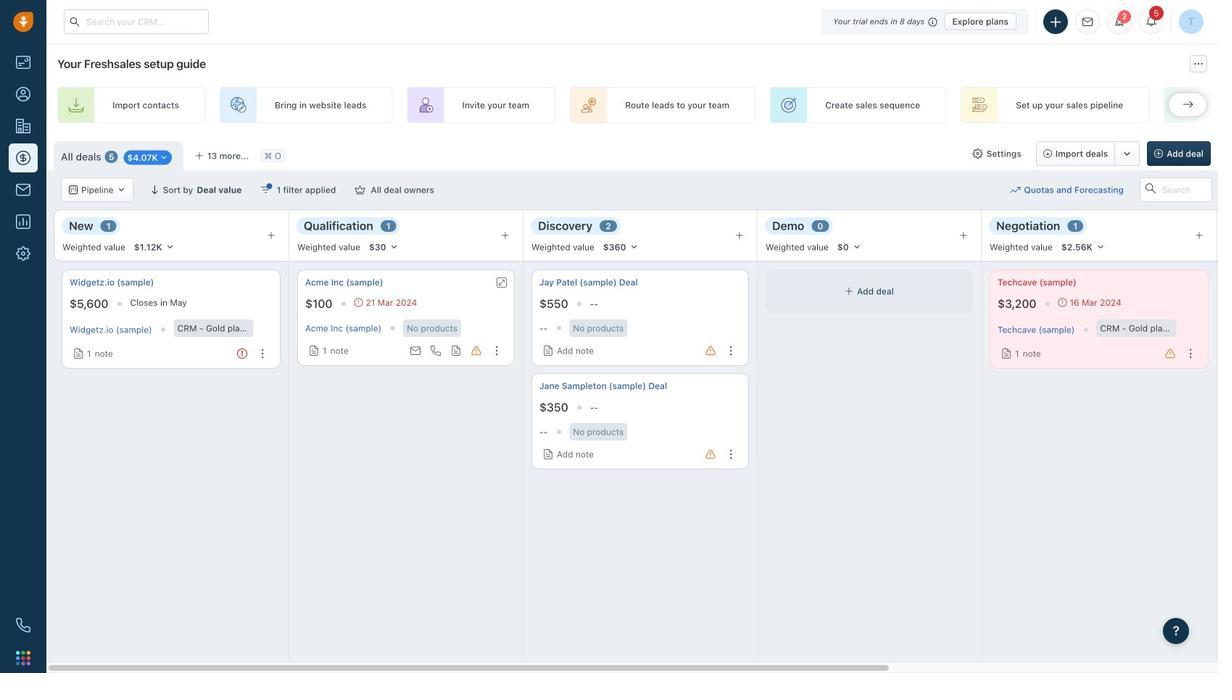 Task type: describe. For each thing, give the bounding box(es) containing it.
Search your CRM... text field
[[64, 9, 209, 34]]

freshworks switcher image
[[16, 651, 30, 666]]

send email image
[[1083, 17, 1093, 27]]

phone element
[[9, 611, 38, 640]]



Task type: vqa. For each thing, say whether or not it's contained in the screenshot.
container_WX8MsF4aQZ5i3RN1 image
yes



Task type: locate. For each thing, give the bounding box(es) containing it.
container_wx8msf4aqz5i3rn1 image
[[973, 149, 983, 159], [261, 185, 271, 195], [69, 186, 78, 194], [845, 287, 854, 296], [1058, 298, 1067, 307], [543, 346, 553, 356], [73, 349, 83, 359], [1001, 349, 1012, 359]]

Search field
[[1140, 178, 1212, 202]]

phone image
[[16, 619, 30, 633]]

group
[[1036, 141, 1140, 166]]

container_wx8msf4aqz5i3rn1 image
[[355, 185, 365, 195], [1010, 185, 1021, 195], [354, 298, 363, 307], [309, 346, 319, 356], [543, 450, 553, 460]]



